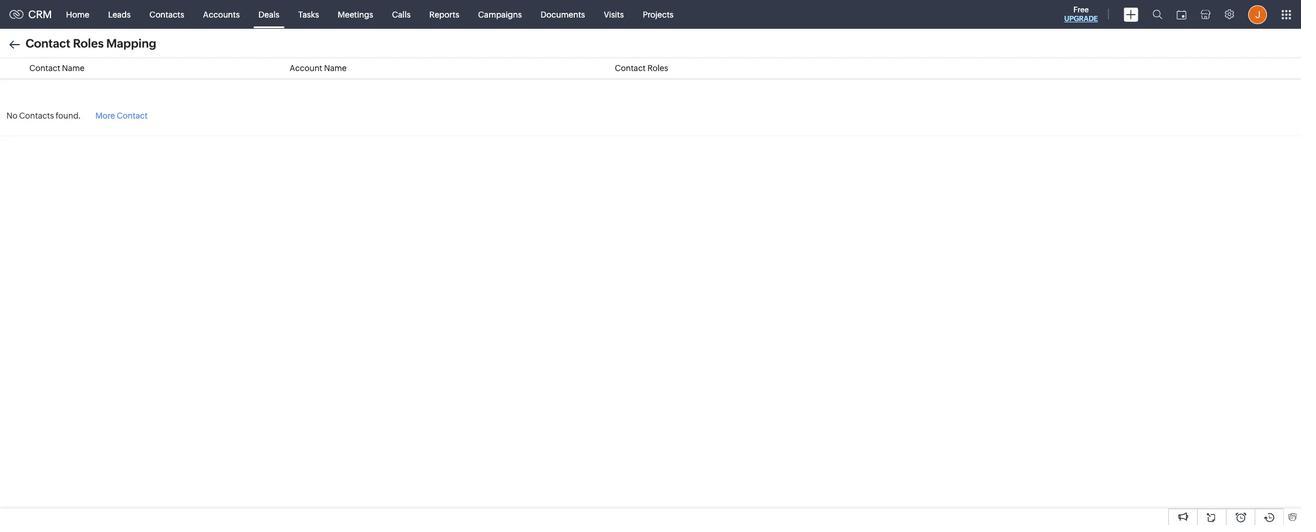 Task type: vqa. For each thing, say whether or not it's contained in the screenshot.
can to the right
no



Task type: locate. For each thing, give the bounding box(es) containing it.
name for account name
[[324, 63, 347, 73]]

profile element
[[1242, 0, 1275, 28]]

roles down 'projects'
[[648, 63, 669, 73]]

more contact link
[[81, 111, 148, 120]]

free upgrade
[[1065, 5, 1099, 23]]

tasks link
[[289, 0, 329, 28]]

1 horizontal spatial name
[[324, 63, 347, 73]]

account name
[[290, 63, 347, 73]]

1 vertical spatial contacts
[[19, 111, 54, 120]]

tasks
[[298, 10, 319, 19]]

crm
[[28, 8, 52, 21]]

roles down home link
[[73, 36, 104, 50]]

contact right 'more'
[[117, 111, 148, 120]]

0 horizontal spatial roles
[[73, 36, 104, 50]]

0 vertical spatial contacts
[[150, 10, 184, 19]]

meetings link
[[329, 0, 383, 28]]

contacts right no
[[19, 111, 54, 120]]

1 horizontal spatial roles
[[648, 63, 669, 73]]

projects
[[643, 10, 674, 19]]

contact up "contact name"
[[25, 36, 70, 50]]

campaigns
[[478, 10, 522, 19]]

account
[[290, 63, 323, 73]]

create menu image
[[1125, 7, 1139, 21]]

contacts
[[150, 10, 184, 19], [19, 111, 54, 120]]

name right account
[[324, 63, 347, 73]]

0 horizontal spatial name
[[62, 63, 85, 73]]

2 name from the left
[[324, 63, 347, 73]]

name
[[62, 63, 85, 73], [324, 63, 347, 73]]

upgrade
[[1065, 15, 1099, 23]]

profile image
[[1249, 5, 1268, 24]]

contact
[[25, 36, 70, 50], [29, 63, 60, 73], [615, 63, 646, 73], [117, 111, 148, 120]]

more contact
[[95, 111, 148, 120]]

leads
[[108, 10, 131, 19]]

calls
[[392, 10, 411, 19]]

contact for contact roles mapping
[[25, 36, 70, 50]]

mapping
[[106, 36, 156, 50]]

contact name
[[29, 63, 85, 73]]

1 vertical spatial roles
[[648, 63, 669, 73]]

projects link
[[634, 0, 683, 28]]

crm link
[[9, 8, 52, 21]]

documents link
[[532, 0, 595, 28]]

contact down visits link
[[615, 63, 646, 73]]

contact up no contacts found.
[[29, 63, 60, 73]]

name down contact roles mapping
[[62, 63, 85, 73]]

0 vertical spatial roles
[[73, 36, 104, 50]]

1 horizontal spatial contacts
[[150, 10, 184, 19]]

reports link
[[420, 0, 469, 28]]

1 name from the left
[[62, 63, 85, 73]]

roles
[[73, 36, 104, 50], [648, 63, 669, 73]]

contacts up mapping
[[150, 10, 184, 19]]



Task type: describe. For each thing, give the bounding box(es) containing it.
0 horizontal spatial contacts
[[19, 111, 54, 120]]

visits link
[[595, 0, 634, 28]]

calls link
[[383, 0, 420, 28]]

contacts link
[[140, 0, 194, 28]]

home
[[66, 10, 89, 19]]

more
[[95, 111, 115, 120]]

accounts link
[[194, 0, 249, 28]]

name for contact name
[[62, 63, 85, 73]]

search element
[[1146, 0, 1170, 29]]

no
[[6, 111, 17, 120]]

leads link
[[99, 0, 140, 28]]

home link
[[57, 0, 99, 28]]

campaigns link
[[469, 0, 532, 28]]

accounts
[[203, 10, 240, 19]]

reports
[[430, 10, 460, 19]]

meetings
[[338, 10, 374, 19]]

contact for contact name
[[29, 63, 60, 73]]

contact for contact roles
[[615, 63, 646, 73]]

create menu element
[[1117, 0, 1146, 28]]

contact roles mapping
[[23, 36, 156, 50]]

calendar image
[[1177, 10, 1187, 19]]

visits
[[604, 10, 624, 19]]

no contacts found.
[[6, 111, 81, 120]]

search image
[[1153, 9, 1163, 19]]

contact roles
[[615, 63, 669, 73]]

found.
[[56, 111, 81, 120]]

free
[[1074, 5, 1090, 14]]

documents
[[541, 10, 585, 19]]

roles for contact roles
[[648, 63, 669, 73]]

deals link
[[249, 0, 289, 28]]

contacts inside contacts link
[[150, 10, 184, 19]]

roles for contact roles mapping
[[73, 36, 104, 50]]

deals
[[259, 10, 280, 19]]



